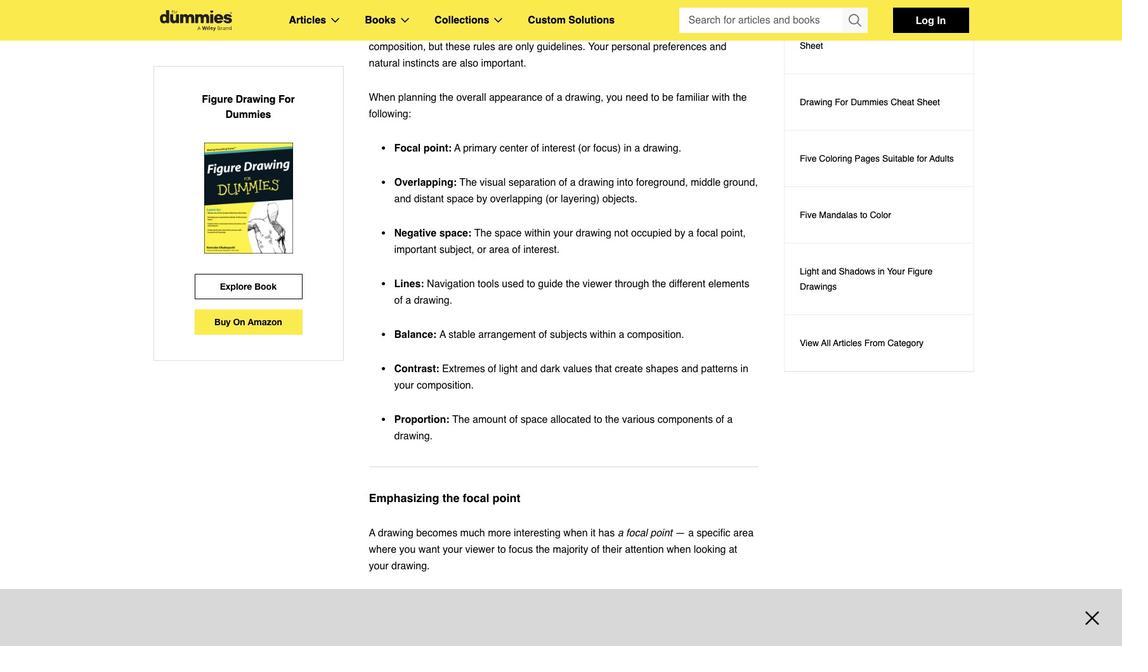 Task type: describe. For each thing, give the bounding box(es) containing it.
composition,
[[369, 41, 426, 53]]

also
[[460, 58, 479, 69]]

book image image
[[204, 143, 293, 254]]

lines:
[[395, 279, 424, 290]]

amazon
[[248, 317, 282, 328]]

be
[[663, 92, 674, 103]]

shadows
[[839, 267, 876, 277]]

figure drawing for dummies cheat sheet
[[800, 25, 943, 51]]

color
[[871, 210, 892, 220]]

focal point: a primary center of interest (or focus) in a drawing.
[[395, 143, 682, 154]]

on
[[233, 317, 245, 328]]

five mandalas to color
[[800, 210, 892, 220]]

your inside composing a drawing well engages your viewers. many "rules" define a good composition, but these rules are only guidelines. your personal preferences and natural instincts are also important.
[[589, 41, 609, 53]]

a inside when planning the overall appearance of a drawing, you need to be familiar with the following:
[[557, 92, 563, 103]]

emphasizing
[[369, 492, 440, 505]]

visual
[[480, 177, 506, 189]]

primary
[[463, 143, 497, 154]]

of right "amount"
[[510, 415, 518, 426]]

of inside the visual separation of a drawing into foreground, middle ground, and distant space by overlapping (or layering) objects.
[[559, 177, 568, 189]]

a left good
[[685, 25, 691, 36]]

dummies for figure drawing for dummies
[[226, 109, 271, 121]]

focal inside the space within your drawing not occupied by a focal point, important subject, or area of interest.
[[697, 228, 719, 239]]

where
[[369, 545, 397, 556]]

point,
[[721, 228, 746, 239]]

1 horizontal spatial within
[[590, 329, 616, 341]]

overlapping
[[490, 194, 543, 205]]

interesting
[[514, 528, 561, 540]]

drawing up where
[[378, 528, 414, 540]]

extremes
[[442, 364, 485, 375]]

interest.
[[524, 244, 560, 256]]

becomes
[[417, 528, 458, 540]]

1 horizontal spatial (or
[[579, 143, 591, 154]]

light
[[800, 267, 820, 277]]

guide
[[538, 279, 563, 290]]

for for figure drawing for dummies
[[279, 94, 295, 105]]

but
[[429, 41, 443, 53]]

space inside the visual separation of a drawing into foreground, middle ground, and distant space by overlapping (or layering) objects.
[[447, 194, 474, 205]]

center
[[500, 143, 528, 154]]

point:
[[424, 143, 452, 154]]

of inside when planning the overall appearance of a drawing, you need to be familiar with the following:
[[546, 92, 554, 103]]

important.
[[481, 58, 527, 69]]

has
[[599, 528, 615, 540]]

amount
[[473, 415, 507, 426]]

when
[[369, 92, 396, 103]]

the for by
[[460, 177, 477, 189]]

the for or
[[475, 228, 492, 239]]

drawings
[[800, 282, 837, 292]]

figure drawing for dummies cheat sheet link
[[785, 3, 974, 74]]

a up but
[[423, 25, 429, 36]]

looking
[[694, 545, 726, 556]]

distant
[[414, 194, 444, 205]]

0 horizontal spatial in
[[624, 143, 632, 154]]

drawing for figure drawing for dummies
[[236, 94, 276, 105]]

focal
[[395, 143, 421, 154]]

rules
[[474, 41, 496, 53]]

the right guide
[[566, 279, 580, 290]]

composing a drawing well engages your viewers. many "rules" define a good composition, but these rules are only guidelines. your personal preferences and natural instincts are also important.
[[369, 25, 727, 69]]

drawing for figure drawing for dummies cheat sheet
[[828, 25, 861, 36]]

and right shapes
[[682, 364, 699, 375]]

define
[[655, 25, 682, 36]]

it
[[591, 528, 596, 540]]

ground,
[[724, 177, 758, 189]]

viewers.
[[555, 25, 592, 36]]

navigation tools used to guide the viewer through the different elements of a drawing.
[[395, 279, 750, 307]]

(or inside the visual separation of a drawing into foreground, middle ground, and distant space by overlapping (or layering) objects.
[[546, 194, 558, 205]]

that
[[595, 364, 612, 375]]

your inside composing a drawing well engages your viewers. many "rules" define a good composition, but these rules are only guidelines. your personal preferences and natural instincts are also important.
[[532, 25, 552, 36]]

by inside the visual separation of a drawing into foreground, middle ground, and distant space by overlapping (or layering) objects.
[[477, 194, 488, 205]]

balance: a stable arrangement of subjects within a composition.
[[395, 329, 685, 341]]

want
[[419, 545, 440, 556]]

of right components at the bottom of page
[[716, 415, 725, 426]]

emphasizing the focal point
[[369, 492, 521, 505]]

cookie consent banner dialog
[[0, 601, 1123, 647]]

open collections list image
[[495, 18, 503, 23]]

open book categories image
[[401, 18, 409, 23]]

your inside extremes of light and dark values that create shapes and patterns in your composition.
[[395, 380, 414, 392]]

the space within your drawing not occupied by a focal point, important subject, or area of interest.
[[395, 228, 746, 256]]

view all articles from category link
[[785, 315, 974, 372]]

the inside the amount of space allocated to the various components of a drawing.
[[453, 415, 470, 426]]

the left overall
[[440, 92, 454, 103]]

a inside navigation tools used to guide the viewer through the different elements of a drawing.
[[406, 295, 411, 307]]

overall
[[457, 92, 487, 103]]

for for figure drawing for dummies cheat sheet
[[863, 25, 877, 36]]

shapes
[[646, 364, 679, 375]]

drawing. up foreground, at the top right
[[643, 143, 682, 154]]

with
[[712, 92, 730, 103]]

space inside the amount of space allocated to the various components of a drawing.
[[521, 415, 548, 426]]

the inside — a specific area where you want your viewer to focus the majority of their attention when looking at your drawing.
[[536, 545, 550, 556]]

your down where
[[369, 561, 389, 573]]

1 vertical spatial are
[[443, 58, 457, 69]]

drawing for dummies cheat sheet link
[[785, 74, 974, 131]]

category
[[888, 338, 924, 348]]

negative space:
[[395, 228, 475, 239]]

foreground,
[[637, 177, 688, 189]]

dummies for figure drawing for dummies cheat sheet
[[879, 25, 917, 36]]

five for five coloring pages suitable for adults
[[800, 154, 817, 164]]

the right the through at top right
[[653, 279, 667, 290]]

drawing inside composing a drawing well engages your viewers. many "rules" define a good composition, but these rules are only guidelines. your personal preferences and natural instincts are also important.
[[432, 25, 467, 36]]

books
[[365, 15, 396, 26]]

light and shadows in your figure drawings link
[[785, 244, 974, 315]]

for
[[918, 154, 928, 164]]

log in link
[[893, 8, 970, 33]]

patterns
[[702, 364, 738, 375]]

following:
[[369, 109, 411, 120]]

of inside — a specific area where you want your viewer to focus the majority of their attention when looking at your drawing.
[[592, 545, 600, 556]]

1 horizontal spatial articles
[[834, 338, 863, 348]]

stable
[[449, 329, 476, 341]]

tools
[[478, 279, 500, 290]]

buy
[[215, 317, 231, 328]]

custom solutions link
[[528, 12, 615, 29]]

focus
[[509, 545, 533, 556]]

into
[[617, 177, 634, 189]]

suitable
[[883, 154, 915, 164]]

subjects
[[550, 329, 588, 341]]

figure for figure drawing for dummies cheat sheet
[[800, 25, 826, 36]]

explore book
[[220, 281, 277, 292]]

custom solutions
[[528, 15, 615, 26]]

view
[[800, 338, 820, 348]]

0 vertical spatial point
[[493, 492, 521, 505]]

buy on amazon link
[[195, 310, 302, 335]]

separation
[[509, 177, 556, 189]]

at
[[729, 545, 738, 556]]

1 horizontal spatial composition.
[[628, 329, 685, 341]]

figure drawing for dummies
[[202, 94, 295, 121]]

of inside the space within your drawing not occupied by a focal point, important subject, or area of interest.
[[512, 244, 521, 256]]

drawing inside the visual separation of a drawing into foreground, middle ground, and distant space by overlapping (or layering) objects.
[[579, 177, 614, 189]]

log
[[916, 14, 935, 26]]

adults
[[930, 154, 955, 164]]

when inside — a specific area where you want your viewer to focus the majority of their attention when looking at your drawing.
[[667, 545, 691, 556]]

1 horizontal spatial for
[[836, 97, 849, 107]]

solutions
[[569, 15, 615, 26]]

area inside — a specific area where you want your viewer to focus the majority of their attention when looking at your drawing.
[[734, 528, 754, 540]]



Task type: vqa. For each thing, say whether or not it's contained in the screenshot.
Product
no



Task type: locate. For each thing, give the bounding box(es) containing it.
0 vertical spatial are
[[498, 41, 513, 53]]

and inside composing a drawing well engages your viewers. many "rules" define a good composition, but these rules are only guidelines. your personal preferences and natural instincts are also important.
[[710, 41, 727, 53]]

within
[[525, 228, 551, 239], [590, 329, 616, 341]]

drawing up the these
[[432, 25, 467, 36]]

1 horizontal spatial you
[[607, 92, 623, 103]]

0 vertical spatial your
[[589, 41, 609, 53]]

a right 'has'
[[618, 528, 624, 540]]

logo image
[[153, 10, 238, 31]]

appearance
[[489, 92, 543, 103]]

within up that
[[590, 329, 616, 341]]

articles left open article categories image in the top left of the page
[[289, 15, 326, 26]]

0 vertical spatial articles
[[289, 15, 326, 26]]

to left color in the right of the page
[[861, 210, 868, 220]]

buy on amazon
[[215, 317, 282, 328]]

to down more
[[498, 545, 506, 556]]

in inside extremes of light and dark values that create shapes and patterns in your composition.
[[741, 364, 749, 375]]

1 vertical spatial by
[[675, 228, 686, 239]]

space right distant
[[447, 194, 474, 205]]

0 horizontal spatial articles
[[289, 15, 326, 26]]

0 vertical spatial by
[[477, 194, 488, 205]]

personal
[[612, 41, 651, 53]]

2 vertical spatial the
[[453, 415, 470, 426]]

2 vertical spatial focal
[[627, 528, 648, 540]]

1 horizontal spatial point
[[651, 528, 673, 540]]

and down good
[[710, 41, 727, 53]]

occupied
[[632, 228, 672, 239]]

0 vertical spatial you
[[607, 92, 623, 103]]

1 horizontal spatial when
[[667, 545, 691, 556]]

0 vertical spatial area
[[489, 244, 510, 256]]

five for five mandalas to color
[[800, 210, 817, 220]]

drawing left 'not'
[[576, 228, 612, 239]]

viewer down much
[[466, 545, 495, 556]]

good
[[694, 25, 716, 36]]

drawing. inside navigation tools used to guide the viewer through the different elements of a drawing.
[[414, 295, 453, 307]]

in
[[938, 14, 947, 26]]

view all articles from category
[[800, 338, 924, 348]]

0 horizontal spatial (or
[[546, 194, 558, 205]]

0 vertical spatial viewer
[[583, 279, 612, 290]]

allocated
[[551, 415, 592, 426]]

1 vertical spatial when
[[667, 545, 691, 556]]

1 vertical spatial cheat
[[891, 97, 915, 107]]

1 vertical spatial figure
[[202, 94, 233, 105]]

and up drawings on the right of page
[[822, 267, 837, 277]]

in right patterns
[[741, 364, 749, 375]]

by
[[477, 194, 488, 205], [675, 228, 686, 239]]

are down the these
[[443, 58, 457, 69]]

1 horizontal spatial your
[[888, 267, 906, 277]]

many
[[595, 25, 620, 36]]

the left the visual
[[460, 177, 477, 189]]

instincts
[[403, 58, 440, 69]]

0 horizontal spatial sheet
[[800, 41, 824, 51]]

a inside the amount of space allocated to the various components of a drawing.
[[728, 415, 733, 426]]

0 vertical spatial five
[[800, 154, 817, 164]]

familiar
[[677, 92, 710, 103]]

layering)
[[561, 194, 600, 205]]

area inside the space within your drawing not occupied by a focal point, important subject, or area of interest.
[[489, 244, 510, 256]]

drawing inside figure drawing for dummies
[[236, 94, 276, 105]]

attention
[[625, 545, 664, 556]]

0 vertical spatial sheet
[[800, 41, 824, 51]]

1 vertical spatial (or
[[546, 194, 558, 205]]

a
[[423, 25, 429, 36], [685, 25, 691, 36], [557, 92, 563, 103], [635, 143, 641, 154], [570, 177, 576, 189], [689, 228, 694, 239], [406, 295, 411, 307], [619, 329, 625, 341], [728, 415, 733, 426], [618, 528, 624, 540], [689, 528, 694, 540]]

a right the — at bottom
[[689, 528, 694, 540]]

focal up much
[[463, 492, 490, 505]]

all
[[822, 338, 831, 348]]

a up create
[[619, 329, 625, 341]]

0 vertical spatial within
[[525, 228, 551, 239]]

drawing. inside — a specific area where you want your viewer to focus the majority of their attention when looking at your drawing.
[[392, 561, 430, 573]]

the
[[460, 177, 477, 189], [475, 228, 492, 239], [453, 415, 470, 426]]

you inside — a specific area where you want your viewer to focus the majority of their attention when looking at your drawing.
[[400, 545, 416, 556]]

dummies inside figure drawing for dummies cheat sheet
[[879, 25, 917, 36]]

(or left focus)
[[579, 143, 591, 154]]

1 five from the top
[[800, 154, 817, 164]]

the up "becomes" on the left of the page
[[443, 492, 460, 505]]

drawing. down navigation
[[414, 295, 453, 307]]

a right focus)
[[635, 143, 641, 154]]

the inside the amount of space allocated to the various components of a drawing.
[[606, 415, 620, 426]]

viewer inside — a specific area where you want your viewer to focus the majority of their attention when looking at your drawing.
[[466, 545, 495, 556]]

to inside — a specific area where you want your viewer to focus the majority of their attention when looking at your drawing.
[[498, 545, 506, 556]]

2 horizontal spatial for
[[863, 25, 877, 36]]

1 vertical spatial area
[[734, 528, 754, 540]]

0 horizontal spatial cheat
[[891, 97, 915, 107]]

2 vertical spatial a
[[369, 528, 376, 540]]

0 horizontal spatial area
[[489, 244, 510, 256]]

2 vertical spatial space
[[521, 415, 548, 426]]

five mandalas to color link
[[785, 187, 974, 244]]

0 vertical spatial when
[[564, 528, 588, 540]]

drawing. inside the amount of space allocated to the various components of a drawing.
[[395, 431, 433, 442]]

0 horizontal spatial you
[[400, 545, 416, 556]]

of down lines:
[[395, 295, 403, 307]]

figure inside figure drawing for dummies
[[202, 94, 233, 105]]

the
[[440, 92, 454, 103], [733, 92, 747, 103], [566, 279, 580, 290], [653, 279, 667, 290], [606, 415, 620, 426], [443, 492, 460, 505], [536, 545, 550, 556]]

1 horizontal spatial focal
[[627, 528, 648, 540]]

of left light
[[488, 364, 497, 375]]

drawing inside figure drawing for dummies cheat sheet
[[828, 25, 861, 36]]

navigation
[[427, 279, 475, 290]]

the right with
[[733, 92, 747, 103]]

group
[[680, 8, 868, 33]]

1 horizontal spatial a
[[440, 329, 446, 341]]

sheet inside figure drawing for dummies cheat sheet
[[800, 41, 824, 51]]

in
[[624, 143, 632, 154], [879, 267, 885, 277], [741, 364, 749, 375]]

0 vertical spatial (or
[[579, 143, 591, 154]]

2 five from the top
[[800, 210, 817, 220]]

point up more
[[493, 492, 521, 505]]

to
[[651, 92, 660, 103], [861, 210, 868, 220], [527, 279, 536, 290], [594, 415, 603, 426], [498, 545, 506, 556]]

0 horizontal spatial a
[[369, 528, 376, 540]]

custom
[[528, 15, 566, 26]]

you left need
[[607, 92, 623, 103]]

drawing. down want
[[392, 561, 430, 573]]

for
[[863, 25, 877, 36], [279, 94, 295, 105], [836, 97, 849, 107]]

0 horizontal spatial figure
[[202, 94, 233, 105]]

engages
[[490, 25, 529, 36]]

by inside the space within your drawing not occupied by a focal point, important subject, or area of interest.
[[675, 228, 686, 239]]

figure inside figure drawing for dummies cheat sheet
[[800, 25, 826, 36]]

point left the — at bottom
[[651, 528, 673, 540]]

0 vertical spatial the
[[460, 177, 477, 189]]

1 vertical spatial space
[[495, 228, 522, 239]]

for inside figure drawing for dummies cheat sheet
[[863, 25, 877, 36]]

your inside light and shadows in your figure drawings
[[888, 267, 906, 277]]

1 vertical spatial dummies
[[851, 97, 889, 107]]

a left stable
[[440, 329, 446, 341]]

your down "becomes" on the left of the page
[[443, 545, 463, 556]]

your down many
[[589, 41, 609, 53]]

your inside the space within your drawing not occupied by a focal point, important subject, or area of interest.
[[554, 228, 573, 239]]

balance:
[[395, 329, 437, 341]]

negative
[[395, 228, 437, 239]]

0 vertical spatial cheat
[[919, 25, 943, 36]]

you inside when planning the overall appearance of a drawing, you need to be familiar with the following:
[[607, 92, 623, 103]]

area right or
[[489, 244, 510, 256]]

by down the visual
[[477, 194, 488, 205]]

and inside the visual separation of a drawing into foreground, middle ground, and distant space by overlapping (or layering) objects.
[[395, 194, 411, 205]]

0 horizontal spatial viewer
[[466, 545, 495, 556]]

1 vertical spatial you
[[400, 545, 416, 556]]

1 horizontal spatial are
[[498, 41, 513, 53]]

more
[[488, 528, 511, 540]]

the inside the visual separation of a drawing into foreground, middle ground, and distant space by overlapping (or layering) objects.
[[460, 177, 477, 189]]

guidelines.
[[537, 41, 586, 53]]

focus)
[[594, 143, 621, 154]]

five left mandalas
[[800, 210, 817, 220]]

and right light
[[521, 364, 538, 375]]

1 horizontal spatial by
[[675, 228, 686, 239]]

to inside the amount of space allocated to the various components of a drawing.
[[594, 415, 603, 426]]

a inside the visual separation of a drawing into foreground, middle ground, and distant space by overlapping (or layering) objects.
[[570, 177, 576, 189]]

0 vertical spatial dummies
[[879, 25, 917, 36]]

— a specific area where you want your viewer to focus the majority of their attention when looking at your drawing.
[[369, 528, 754, 573]]

1 vertical spatial a
[[440, 329, 446, 341]]

drawing,
[[566, 92, 604, 103]]

1 vertical spatial point
[[651, 528, 673, 540]]

0 horizontal spatial composition.
[[417, 380, 474, 392]]

a up where
[[369, 528, 376, 540]]

the up or
[[475, 228, 492, 239]]

of right center
[[531, 143, 540, 154]]

the inside the space within your drawing not occupied by a focal point, important subject, or area of interest.
[[475, 228, 492, 239]]

1 vertical spatial focal
[[463, 492, 490, 505]]

2 vertical spatial in
[[741, 364, 749, 375]]

2 horizontal spatial focal
[[697, 228, 719, 239]]

space:
[[440, 228, 472, 239]]

sheet
[[800, 41, 824, 51], [917, 97, 941, 107]]

viewer inside navigation tools used to guide the viewer through the different elements of a drawing.
[[583, 279, 612, 290]]

specific
[[697, 528, 731, 540]]

0 horizontal spatial are
[[443, 58, 457, 69]]

by right occupied
[[675, 228, 686, 239]]

your up interest.
[[554, 228, 573, 239]]

of left interest.
[[512, 244, 521, 256]]

to inside when planning the overall appearance of a drawing, you need to be familiar with the following:
[[651, 92, 660, 103]]

2 horizontal spatial figure
[[908, 267, 933, 277]]

2 horizontal spatial in
[[879, 267, 885, 277]]

space inside the space within your drawing not occupied by a focal point, important subject, or area of interest.
[[495, 228, 522, 239]]

components
[[658, 415, 713, 426]]

viewer left the through at top right
[[583, 279, 612, 290]]

(or
[[579, 143, 591, 154], [546, 194, 558, 205]]

when planning the overall appearance of a drawing, you need to be familiar with the following:
[[369, 92, 747, 120]]

a left the drawing,
[[557, 92, 563, 103]]

explore
[[220, 281, 252, 292]]

1 horizontal spatial viewer
[[583, 279, 612, 290]]

open article categories image
[[331, 18, 340, 23]]

within up interest.
[[525, 228, 551, 239]]

1 vertical spatial composition.
[[417, 380, 474, 392]]

1 horizontal spatial area
[[734, 528, 754, 540]]

1 vertical spatial five
[[800, 210, 817, 220]]

the left various at the right of the page
[[606, 415, 620, 426]]

when down the — at bottom
[[667, 545, 691, 556]]

middle
[[691, 177, 721, 189]]

overlapping:
[[395, 177, 457, 189]]

a drawing becomes much more interesting when it has a focal point
[[369, 528, 673, 540]]

five left coloring
[[800, 154, 817, 164]]

1 horizontal spatial cheat
[[919, 25, 943, 36]]

dummies inside figure drawing for dummies
[[226, 109, 271, 121]]

various
[[623, 415, 655, 426]]

composing
[[369, 25, 420, 36]]

are up 'important.' at top left
[[498, 41, 513, 53]]

drawing. down proportion: at bottom left
[[395, 431, 433, 442]]

articles right all
[[834, 338, 863, 348]]

a inside — a specific area where you want your viewer to focus the majority of their attention when looking at your drawing.
[[689, 528, 694, 540]]

are
[[498, 41, 513, 53], [443, 58, 457, 69]]

much
[[461, 528, 485, 540]]

composition. up shapes
[[628, 329, 685, 341]]

1 vertical spatial the
[[475, 228, 492, 239]]

1 vertical spatial your
[[888, 267, 906, 277]]

1 horizontal spatial sheet
[[917, 97, 941, 107]]

preferences
[[654, 41, 707, 53]]

for inside figure drawing for dummies
[[279, 94, 295, 105]]

2 vertical spatial figure
[[908, 267, 933, 277]]

figure for figure drawing for dummies
[[202, 94, 233, 105]]

a
[[455, 143, 461, 154], [440, 329, 446, 341], [369, 528, 376, 540]]

in right focus)
[[624, 143, 632, 154]]

0 horizontal spatial when
[[564, 528, 588, 540]]

area up at
[[734, 528, 754, 540]]

composition. down 'extremes'
[[417, 380, 474, 392]]

2 vertical spatial dummies
[[226, 109, 271, 121]]

drawing inside the space within your drawing not occupied by a focal point, important subject, or area of interest.
[[576, 228, 612, 239]]

of left subjects
[[539, 329, 548, 341]]

proportion:
[[395, 415, 453, 426]]

1 horizontal spatial figure
[[800, 25, 826, 36]]

(or down separation
[[546, 194, 558, 205]]

space left allocated
[[521, 415, 548, 426]]

0 vertical spatial a
[[455, 143, 461, 154]]

1 vertical spatial within
[[590, 329, 616, 341]]

a inside the space within your drawing not occupied by a focal point, important subject, or area of interest.
[[689, 228, 694, 239]]

your
[[589, 41, 609, 53], [888, 267, 906, 277]]

composition. inside extremes of light and dark values that create shapes and patterns in your composition.
[[417, 380, 474, 392]]

when up "majority"
[[564, 528, 588, 540]]

in inside light and shadows in your figure drawings
[[879, 267, 885, 277]]

and left distant
[[395, 194, 411, 205]]

0 vertical spatial composition.
[[628, 329, 685, 341]]

of inside extremes of light and dark values that create shapes and patterns in your composition.
[[488, 364, 497, 375]]

to right used
[[527, 279, 536, 290]]

dark
[[541, 364, 560, 375]]

or
[[477, 244, 487, 256]]

light
[[499, 364, 518, 375]]

their
[[603, 545, 623, 556]]

figure inside light and shadows in your figure drawings
[[908, 267, 933, 277]]

of down it at the right of page
[[592, 545, 600, 556]]

space down overlapping
[[495, 228, 522, 239]]

your right shadows
[[888, 267, 906, 277]]

need
[[626, 92, 649, 103]]

focal up attention
[[627, 528, 648, 540]]

"rules"
[[623, 25, 652, 36]]

cheat inside figure drawing for dummies cheat sheet
[[919, 25, 943, 36]]

of inside navigation tools used to guide the viewer through the different elements of a drawing.
[[395, 295, 403, 307]]

you left want
[[400, 545, 416, 556]]

a right components at the bottom of page
[[728, 415, 733, 426]]

Search for articles and books text field
[[680, 8, 844, 33]]

arrangement
[[479, 329, 536, 341]]

of right appearance
[[546, 92, 554, 103]]

drawing for dummies cheat sheet
[[800, 97, 941, 107]]

five inside "link"
[[800, 154, 817, 164]]

to right allocated
[[594, 415, 603, 426]]

2 horizontal spatial a
[[455, 143, 461, 154]]

of up layering)
[[559, 177, 568, 189]]

viewer
[[583, 279, 612, 290], [466, 545, 495, 556]]

your down contrast:
[[395, 380, 414, 392]]

the amount of space allocated to the various components of a drawing.
[[395, 415, 733, 442]]

0 vertical spatial figure
[[800, 25, 826, 36]]

0 vertical spatial focal
[[697, 228, 719, 239]]

1 horizontal spatial in
[[741, 364, 749, 375]]

a right occupied
[[689, 228, 694, 239]]

from
[[865, 338, 886, 348]]

1 vertical spatial sheet
[[917, 97, 941, 107]]

a right point:
[[455, 143, 461, 154]]

create
[[615, 364, 643, 375]]

0 horizontal spatial within
[[525, 228, 551, 239]]

0 horizontal spatial your
[[589, 41, 609, 53]]

natural
[[369, 58, 400, 69]]

sheet up for on the right top
[[917, 97, 941, 107]]

to left be at the top of the page
[[651, 92, 660, 103]]

0 horizontal spatial by
[[477, 194, 488, 205]]

drawing up layering)
[[579, 177, 614, 189]]

0 horizontal spatial point
[[493, 492, 521, 505]]

1 vertical spatial viewer
[[466, 545, 495, 556]]

a down lines:
[[406, 295, 411, 307]]

in right shadows
[[879, 267, 885, 277]]

0 horizontal spatial for
[[279, 94, 295, 105]]

the left "amount"
[[453, 415, 470, 426]]

0 horizontal spatial focal
[[463, 492, 490, 505]]

majority
[[553, 545, 589, 556]]

sheet down search for articles and books "text box"
[[800, 41, 824, 51]]

0 vertical spatial space
[[447, 194, 474, 205]]

your up only
[[532, 25, 552, 36]]

mandalas
[[820, 210, 858, 220]]

area
[[489, 244, 510, 256], [734, 528, 754, 540]]

the down interesting
[[536, 545, 550, 556]]

focal left the point,
[[697, 228, 719, 239]]

to inside navigation tools used to guide the viewer through the different elements of a drawing.
[[527, 279, 536, 290]]

1 vertical spatial in
[[879, 267, 885, 277]]

and inside light and shadows in your figure drawings
[[822, 267, 837, 277]]

a up layering)
[[570, 177, 576, 189]]

within inside the space within your drawing not occupied by a focal point, important subject, or area of interest.
[[525, 228, 551, 239]]

0 vertical spatial in
[[624, 143, 632, 154]]

1 vertical spatial articles
[[834, 338, 863, 348]]



